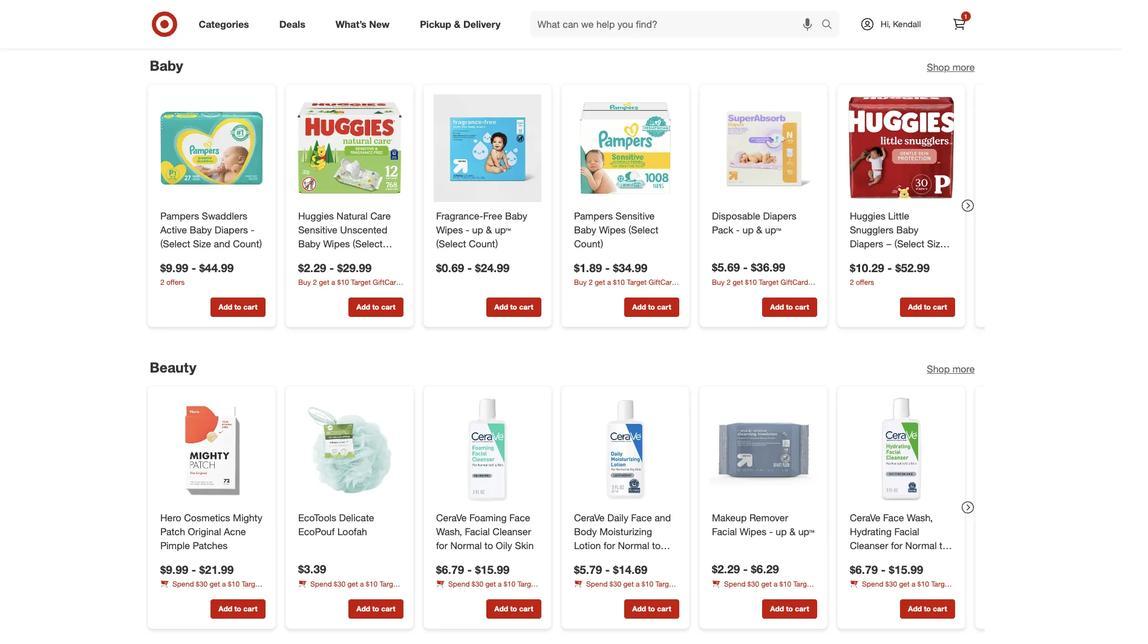 Task type: locate. For each thing, give the bounding box(es) containing it.
0 horizontal spatial products
[[224, 590, 253, 599]]

$10 down the "cerave face wash, hydrating facial cleanser for normal to dry skin" link
[[917, 580, 929, 589]]

cerave for cerave daily face and body moisturizing lotion for normal to dry skin - fragrance free
[[574, 512, 604, 524]]

1 vertical spatial diapers
[[214, 224, 248, 236]]

and inside "cerave daily face and body moisturizing lotion for normal to dry skin - fragrance free"
[[654, 512, 671, 524]]

delicate
[[339, 512, 374, 524]]

wipes inside the makeup remover facial wipes - up & up™
[[739, 526, 766, 538]]

3 for from the left
[[891, 539, 902, 552]]

$6.79 - $15.99
[[436, 562, 509, 576], [850, 562, 923, 576]]

1 face from the left
[[509, 512, 530, 524]]

categories
[[199, 18, 249, 30]]

cerave left foaming
[[436, 512, 466, 524]]

3 giftcard from the left
[[850, 590, 877, 599]]

shop more button for baby
[[927, 61, 975, 74]]

1 for from the left
[[436, 539, 447, 552]]

natural
[[336, 210, 367, 222]]

cerave inside "cerave daily face and body moisturizing lotion for normal to dry skin - fragrance free"
[[574, 512, 604, 524]]

2 horizontal spatial facial
[[894, 526, 919, 538]]

3 beauty from the left
[[889, 590, 912, 599]]

2 horizontal spatial for
[[891, 539, 902, 552]]

add to cart button for fragrance-free baby wipes - up & up™ (select count)
[[486, 298, 541, 317]]

for for hydrating
[[891, 539, 902, 552]]

0 horizontal spatial beauty
[[200, 590, 222, 599]]

0 horizontal spatial $6.79
[[436, 562, 464, 576]]

to for cerave daily face and body moisturizing lotion for normal to dry skin - fragrance free
[[648, 605, 655, 614]]

- inside "cerave daily face and body moisturizing lotion for normal to dry skin - fragrance free"
[[613, 553, 617, 565]]

diapers inside "pampers swaddlers active baby diapers - (select size and count)"
[[214, 224, 248, 236]]

normal inside cerave face wash, hydrating facial cleanser for normal to dry skin
[[905, 539, 936, 552]]

2 horizontal spatial normal
[[905, 539, 936, 552]]

$9.99 inside $9.99 - $44.99 2 offers
[[160, 260, 188, 274]]

offers
[[166, 278, 184, 287], [856, 278, 874, 287]]

skin down hydrating
[[867, 553, 886, 565]]

body
[[574, 526, 597, 538]]

spend $30 get a $10 target giftcard on beauty products button for $9.99 - $21.99
[[160, 579, 265, 599]]

add to cart button for makeup remover facial wipes - up & up™
[[762, 600, 817, 619]]

$30 down loofah
[[333, 579, 345, 589]]

0 vertical spatial cleanser
[[492, 526, 531, 538]]

target
[[379, 579, 399, 589], [241, 580, 261, 589], [931, 580, 951, 589]]

free down lotion
[[574, 567, 593, 579]]

2 horizontal spatial spend $30 get a $10 target giftcard on beauty products
[[850, 580, 951, 599]]

2 horizontal spatial $30
[[885, 580, 897, 589]]

shop more for baby
[[927, 61, 975, 73]]

huggies natural care sensitive unscented baby wipes (select count) image
[[295, 94, 403, 202], [295, 94, 403, 202]]

beauty for $6.79 - $15.99
[[889, 590, 912, 599]]

products
[[362, 590, 391, 599], [224, 590, 253, 599], [914, 590, 943, 599]]

wash,
[[906, 512, 932, 524], [436, 526, 462, 538]]

a down loofah
[[360, 579, 364, 589]]

spend for $9.99 - $21.99
[[172, 580, 194, 589]]

2 normal from the left
[[618, 539, 649, 552]]

facial for hydrating
[[894, 526, 919, 538]]

and up $44.99
[[214, 238, 230, 250]]

diapers inside huggies little snugglers baby diapers – (select size and count) $10.29 - $52.99 2 offers
[[850, 238, 883, 250]]

fragrance-free baby wipes - up & up™ (select count) link
[[436, 209, 539, 251]]

shop more for beauty
[[927, 363, 975, 375]]

0 horizontal spatial wash,
[[436, 526, 462, 538]]

offers inside huggies little snugglers baby diapers – (select size and count) $10.29 - $52.99 2 offers
[[856, 278, 874, 287]]

spend $30 get a $10 target giftcard on beauty products button down $3.39 on the bottom left
[[298, 579, 403, 599]]

remover
[[749, 512, 788, 524]]

ecotools delicate ecopouf loofah image
[[295, 396, 403, 504], [295, 396, 403, 504]]

2 dry from the left
[[850, 553, 865, 565]]

1 on from the left
[[327, 590, 336, 599]]

–
[[886, 238, 892, 250]]

diapers down swaddlers
[[214, 224, 248, 236]]

1 horizontal spatial offers
[[856, 278, 874, 287]]

wipes for fragrance-
[[436, 224, 463, 236]]

products for $9.99 - $21.99
[[224, 590, 253, 599]]

2 down $10.29
[[850, 278, 854, 287]]

2 horizontal spatial giftcard
[[850, 590, 877, 599]]

ecotools delicate ecopouf loofah link
[[298, 511, 401, 539]]

dry down lotion
[[574, 553, 589, 565]]

wipes inside pampers sensitive baby wipes (select count)
[[599, 224, 625, 236]]

huggies for huggies natural care sensitive unscented baby wipes (select count)
[[298, 210, 334, 222]]

pampers sensitive baby wipes (select count) image
[[571, 94, 679, 202], [571, 94, 679, 202]]

diapers right disposable
[[763, 210, 796, 222]]

$2.29 for $2.29 - $6.29
[[712, 562, 740, 576]]

cart for cerave foaming face wash, facial cleanser for normal to oily skin
[[519, 605, 533, 614]]

1 normal from the left
[[450, 539, 482, 552]]

sensitive up $34.99
[[615, 210, 654, 222]]

(select up $0.69
[[436, 238, 466, 250]]

pampers inside "pampers swaddlers active baby diapers - (select size and count)"
[[160, 210, 199, 222]]

0 vertical spatial shop more
[[927, 61, 975, 73]]

skin inside cerave face wash, hydrating facial cleanser for normal to dry skin
[[867, 553, 886, 565]]

wipes inside the huggies natural care sensitive unscented baby wipes (select count)
[[323, 238, 350, 250]]

normal
[[450, 539, 482, 552], [618, 539, 649, 552], [905, 539, 936, 552]]

0 horizontal spatial dry
[[574, 553, 589, 565]]

get down cerave face wash, hydrating facial cleanser for normal to dry skin
[[899, 580, 909, 589]]

0 horizontal spatial spend $30 get a $10 target giftcard on beauty products
[[160, 580, 261, 599]]

wipes for makeup
[[739, 526, 766, 538]]

huggies natural care sensitive unscented baby wipes (select count)
[[298, 210, 391, 263]]

2 pampers from the left
[[574, 210, 613, 222]]

cleanser down hydrating
[[850, 539, 888, 552]]

wipes for pampers
[[599, 224, 625, 236]]

cleanser for oily
[[492, 526, 531, 538]]

and inside "pampers swaddlers active baby diapers - (select size and count)"
[[214, 238, 230, 250]]

0 vertical spatial $2.29
[[298, 260, 326, 274]]

pampers up "active"
[[160, 210, 199, 222]]

1 horizontal spatial get
[[347, 579, 358, 589]]

1 pampers from the left
[[160, 210, 199, 222]]

(select up $34.99
[[628, 224, 658, 236]]

2 offers from the left
[[856, 278, 874, 287]]

fragrance-free baby wipes - up & up™ (select count) image
[[433, 94, 541, 202], [433, 94, 541, 202]]

2 face from the left
[[631, 512, 652, 524]]

and inside huggies little snugglers baby diapers – (select size and count) $10.29 - $52.99 2 offers
[[850, 251, 866, 263]]

hero cosmetics mighty patch original acne pimple patches
[[160, 512, 262, 552]]

2 size from the left
[[927, 238, 945, 250]]

face inside cerave foaming face wash, facial cleanser for normal to oily skin
[[509, 512, 530, 524]]

facial inside cerave face wash, hydrating facial cleanser for normal to dry skin
[[894, 526, 919, 538]]

categories link
[[188, 11, 264, 38]]

(select down unscented
[[352, 238, 382, 250]]

huggies left natural
[[298, 210, 334, 222]]

1 vertical spatial free
[[574, 567, 593, 579]]

cart for huggies natural care sensitive unscented baby wipes (select count)
[[381, 303, 395, 312]]

for
[[436, 539, 447, 552], [603, 539, 615, 552], [891, 539, 902, 552]]

add
[[218, 303, 232, 312], [356, 303, 370, 312], [494, 303, 508, 312], [632, 303, 646, 312], [770, 303, 784, 312], [908, 303, 922, 312], [218, 605, 232, 614], [356, 605, 370, 614], [494, 605, 508, 614], [632, 605, 646, 614], [770, 605, 784, 614], [908, 605, 922, 614]]

oily
[[495, 539, 512, 552]]

2 $6.79 - $15.99 from the left
[[850, 562, 923, 576]]

pampers up "$1.89"
[[574, 210, 613, 222]]

1
[[964, 13, 967, 20]]

facial down foaming
[[465, 526, 490, 538]]

skin right oily at the left of page
[[515, 539, 533, 552]]

$9.99 down the pimple
[[160, 562, 188, 576]]

(select right –
[[894, 238, 924, 250]]

new
[[369, 18, 390, 30]]

up™ inside disposable diapers pack - up & up™
[[765, 224, 781, 236]]

skin
[[515, 539, 533, 552], [592, 553, 610, 565], [867, 553, 886, 565]]

1 horizontal spatial free
[[574, 567, 593, 579]]

2 $15.99 from the left
[[889, 562, 923, 576]]

1 horizontal spatial 2
[[850, 278, 854, 287]]

add to cart for disposable diapers pack - up & up™
[[770, 303, 809, 312]]

count) inside pampers sensitive baby wipes (select count)
[[574, 238, 603, 250]]

1 horizontal spatial huggies
[[850, 210, 885, 222]]

0 vertical spatial sensitive
[[615, 210, 654, 222]]

1 vertical spatial $2.29
[[712, 562, 740, 576]]

free inside fragrance-free baby wipes - up & up™ (select count)
[[483, 210, 502, 222]]

2 facial from the left
[[712, 526, 737, 538]]

face inside "cerave daily face and body moisturizing lotion for normal to dry skin - fragrance free"
[[631, 512, 652, 524]]

2 more from the top
[[952, 363, 975, 375]]

1 horizontal spatial target
[[379, 579, 399, 589]]

add for cerave face wash, hydrating facial cleanser for normal to dry skin
[[908, 605, 922, 614]]

up down remover
[[775, 526, 786, 538]]

count) left the $29.99
[[298, 251, 327, 263]]

0 horizontal spatial target
[[241, 580, 261, 589]]

cleanser up oily at the left of page
[[492, 526, 531, 538]]

skin for cerave foaming face wash, facial cleanser for normal to oily skin
[[515, 539, 533, 552]]

beauty
[[150, 359, 196, 376]]

add to cart for pampers swaddlers active baby diapers - (select size and count)
[[218, 303, 257, 312]]

offers inside $9.99 - $44.99 2 offers
[[166, 278, 184, 287]]

pampers swaddlers active baby diapers - (select size and count) image
[[158, 94, 265, 202], [158, 94, 265, 202]]

1 offers from the left
[[166, 278, 184, 287]]

up inside fragrance-free baby wipes - up & up™ (select count)
[[472, 224, 483, 236]]

1 horizontal spatial $6.79 - $15.99
[[850, 562, 923, 576]]

1 horizontal spatial $6.79
[[850, 562, 878, 576]]

offers down "active"
[[166, 278, 184, 287]]

0 vertical spatial diapers
[[763, 210, 796, 222]]

wipes
[[436, 224, 463, 236], [599, 224, 625, 236], [323, 238, 350, 250], [739, 526, 766, 538]]

1 shop from the top
[[927, 61, 950, 73]]

makeup remover facial wipes - up & up™ image
[[709, 396, 817, 504], [709, 396, 817, 504]]

shop
[[927, 61, 950, 73], [927, 363, 950, 375]]

1 vertical spatial shop
[[927, 363, 950, 375]]

facial inside cerave foaming face wash, facial cleanser for normal to oily skin
[[465, 526, 490, 538]]

giftcard for $6.79 - $15.99
[[850, 590, 877, 599]]

pampers
[[160, 210, 199, 222], [574, 210, 613, 222]]

disposable diapers pack - up & up™ link
[[712, 209, 814, 237]]

0 horizontal spatial spend
[[172, 580, 194, 589]]

for inside cerave foaming face wash, facial cleanser for normal to oily skin
[[436, 539, 447, 552]]

cerave daily face and body moisturizing lotion for normal to dry skin - fragrance free image
[[571, 396, 679, 504], [571, 396, 679, 504]]

2 shop more from the top
[[927, 363, 975, 375]]

shop for baby
[[927, 61, 950, 73]]

count) down swaddlers
[[233, 238, 262, 250]]

1 $15.99 from the left
[[475, 562, 509, 576]]

1 2 from the left
[[160, 278, 164, 287]]

0 horizontal spatial pampers
[[160, 210, 199, 222]]

cerave foaming face wash, facial cleanser for normal to oily skin image
[[433, 396, 541, 504], [433, 396, 541, 504]]

diapers down snugglers
[[850, 238, 883, 250]]

2 $9.99 from the top
[[160, 562, 188, 576]]

$2.29 left the $29.99
[[298, 260, 326, 274]]

1 huggies from the left
[[298, 210, 334, 222]]

cleanser
[[492, 526, 531, 538], [850, 539, 888, 552]]

3 cerave from the left
[[850, 512, 880, 524]]

a down $21.99
[[222, 580, 226, 589]]

1 dry from the left
[[574, 553, 589, 565]]

1 horizontal spatial beauty
[[338, 590, 360, 599]]

2 horizontal spatial diapers
[[850, 238, 883, 250]]

normal inside "cerave daily face and body moisturizing lotion for normal to dry skin - fragrance free"
[[618, 539, 649, 552]]

$5.69 - $36.99
[[712, 260, 785, 274]]

more for beauty
[[952, 363, 975, 375]]

count) up $24.99
[[468, 238, 498, 250]]

2 for from the left
[[603, 539, 615, 552]]

for inside cerave face wash, hydrating facial cleanser for normal to dry skin
[[891, 539, 902, 552]]

0 horizontal spatial and
[[214, 238, 230, 250]]

2 horizontal spatial skin
[[867, 553, 886, 565]]

pampers swaddlers active baby diapers - (select size and count)
[[160, 210, 262, 250]]

cleanser inside cerave foaming face wash, facial cleanser for normal to oily skin
[[492, 526, 531, 538]]

0 horizontal spatial 2
[[160, 278, 164, 287]]

search
[[816, 19, 845, 31]]

get down loofah
[[347, 579, 358, 589]]

huggies inside the huggies natural care sensitive unscented baby wipes (select count)
[[298, 210, 334, 222]]

dry
[[574, 553, 589, 565], [850, 553, 865, 565]]

up down disposable
[[742, 224, 753, 236]]

0 horizontal spatial up
[[472, 224, 483, 236]]

size up $52.99
[[927, 238, 945, 250]]

2 inside huggies little snugglers baby diapers – (select size and count) $10.29 - $52.99 2 offers
[[850, 278, 854, 287]]

kendall
[[893, 19, 921, 29]]

$30 down cerave face wash, hydrating facial cleanser for normal to dry skin
[[885, 580, 897, 589]]

0 vertical spatial more
[[952, 61, 975, 73]]

0 horizontal spatial $30
[[196, 580, 207, 589]]

1 horizontal spatial cleanser
[[850, 539, 888, 552]]

$2.29 for $2.29 - $29.99
[[298, 260, 326, 274]]

2 beauty from the left
[[200, 590, 222, 599]]

1 horizontal spatial dry
[[850, 553, 865, 565]]

on for $9.99 - $21.99
[[189, 590, 198, 599]]

$15.99 for oily
[[475, 562, 509, 576]]

count) for fragrance-free baby wipes - up & up™ (select count)
[[468, 238, 498, 250]]

sensitive down natural
[[298, 224, 337, 236]]

huggies little snugglers baby diapers – (select size and count) image
[[847, 94, 955, 202], [847, 94, 955, 202]]

and down snugglers
[[850, 251, 866, 263]]

what's
[[336, 18, 367, 30]]

1 horizontal spatial size
[[927, 238, 945, 250]]

spend down $9.99 - $21.99
[[172, 580, 194, 589]]

sensitive inside the huggies natural care sensitive unscented baby wipes (select count)
[[298, 224, 337, 236]]

size inside huggies little snugglers baby diapers – (select size and count) $10.29 - $52.99 2 offers
[[927, 238, 945, 250]]

$6.79 down cerave foaming face wash, facial cleanser for normal to oily skin in the left of the page
[[436, 562, 464, 576]]

2 shop from the top
[[927, 363, 950, 375]]

1 shop more from the top
[[927, 61, 975, 73]]

0 horizontal spatial up™
[[494, 224, 511, 236]]

cleanser inside cerave face wash, hydrating facial cleanser for normal to dry skin
[[850, 539, 888, 552]]

wipes up $2.29 - $29.99
[[323, 238, 350, 250]]

add to cart button for pampers sensitive baby wipes (select count)
[[624, 298, 679, 317]]

get for $9.99 - $21.99
[[209, 580, 220, 589]]

0 horizontal spatial spend $30 get a $10 target giftcard on beauty products button
[[160, 579, 265, 599]]

1 size from the left
[[193, 238, 211, 250]]

facial
[[465, 526, 490, 538], [712, 526, 737, 538], [894, 526, 919, 538]]

2 horizontal spatial cerave
[[850, 512, 880, 524]]

$6.79 down hydrating
[[850, 562, 878, 576]]

pimple
[[160, 539, 190, 552]]

to for pampers swaddlers active baby diapers - (select size and count)
[[234, 303, 241, 312]]

free inside "cerave daily face and body moisturizing lotion for normal to dry skin - fragrance free"
[[574, 567, 593, 579]]

huggies little snugglers baby diapers – (select size and count) link
[[850, 209, 952, 263]]

0 horizontal spatial skin
[[515, 539, 533, 552]]

cerave inside cerave foaming face wash, facial cleanser for normal to oily skin
[[436, 512, 466, 524]]

to inside "cerave daily face and body moisturizing lotion for normal to dry skin - fragrance free"
[[652, 539, 660, 552]]

spend down hydrating
[[862, 580, 883, 589]]

skin inside cerave foaming face wash, facial cleanser for normal to oily skin
[[515, 539, 533, 552]]

1 products from the left
[[362, 590, 391, 599]]

1 horizontal spatial wash,
[[906, 512, 932, 524]]

makeup
[[712, 512, 746, 524]]

- inside $9.99 - $44.99 2 offers
[[191, 260, 196, 274]]

2 horizontal spatial products
[[914, 590, 943, 599]]

giftcard
[[298, 590, 325, 599], [160, 590, 187, 599], [850, 590, 877, 599]]

a for $6.79 - $15.99
[[911, 580, 915, 589]]

2 huggies from the left
[[850, 210, 885, 222]]

0 horizontal spatial face
[[509, 512, 530, 524]]

up down fragrance-
[[472, 224, 483, 236]]

2 inside $9.99 - $44.99 2 offers
[[160, 278, 164, 287]]

2 cerave from the left
[[574, 512, 604, 524]]

$10
[[366, 579, 377, 589], [228, 580, 239, 589], [917, 580, 929, 589]]

offers down $10.29
[[856, 278, 874, 287]]

1 horizontal spatial products
[[362, 590, 391, 599]]

count) inside huggies little snugglers baby diapers – (select size and count) $10.29 - $52.99 2 offers
[[869, 251, 898, 263]]

1 $6.79 from the left
[[436, 562, 464, 576]]

spend $30 get a $10 target giftcard on beauty products button down $21.99
[[160, 579, 265, 599]]

spend $30 get a $10 target giftcard on beauty products down $3.39 on the bottom left
[[298, 579, 399, 599]]

skin down lotion
[[592, 553, 610, 565]]

1 vertical spatial sensitive
[[298, 224, 337, 236]]

0 horizontal spatial giftcard
[[160, 590, 187, 599]]

$9.99 down "active"
[[160, 260, 188, 274]]

size up $44.99
[[193, 238, 211, 250]]

2 2 from the left
[[850, 278, 854, 287]]

a down the "cerave face wash, hydrating facial cleanser for normal to dry skin" link
[[911, 580, 915, 589]]

face right foaming
[[509, 512, 530, 524]]

normal inside cerave foaming face wash, facial cleanser for normal to oily skin
[[450, 539, 482, 552]]

2 horizontal spatial $10
[[917, 580, 929, 589]]

cerave up hydrating
[[850, 512, 880, 524]]

1 horizontal spatial for
[[603, 539, 615, 552]]

spend $30 get a $10 target giftcard on beauty products button down cerave face wash, hydrating facial cleanser for normal to dry skin
[[850, 579, 955, 599]]

2
[[160, 278, 164, 287], [850, 278, 854, 287]]

what's new link
[[325, 11, 405, 38]]

face up hydrating
[[883, 512, 904, 524]]

1 shop more button from the top
[[927, 61, 975, 74]]

spend $30 get a $10 target giftcard on beauty products for $9.99 - $21.99
[[160, 580, 261, 599]]

daily
[[607, 512, 628, 524]]

2 giftcard from the left
[[160, 590, 187, 599]]

1 horizontal spatial cerave
[[574, 512, 604, 524]]

cerave foaming face wash, facial cleanser for normal to oily skin
[[436, 512, 533, 552]]

3 facial from the left
[[894, 526, 919, 538]]

$30 down $9.99 - $21.99
[[196, 580, 207, 589]]

add for cerave daily face and body moisturizing lotion for normal to dry skin - fragrance free
[[632, 605, 646, 614]]

hero cosmetics mighty patch original acne pimple patches image
[[158, 396, 265, 504], [158, 396, 265, 504]]

1 horizontal spatial $2.29
[[712, 562, 740, 576]]

cerave inside cerave face wash, hydrating facial cleanser for normal to dry skin
[[850, 512, 880, 524]]

count) for pampers swaddlers active baby diapers - (select size and count)
[[233, 238, 262, 250]]

add for pampers sensitive baby wipes (select count)
[[632, 303, 646, 312]]

add to cart button for ecotools delicate ecopouf loofah
[[348, 600, 403, 619]]

1 vertical spatial cleanser
[[850, 539, 888, 552]]

baby inside fragrance-free baby wipes - up & up™ (select count)
[[505, 210, 527, 222]]

1 more from the top
[[952, 61, 975, 73]]

0 vertical spatial free
[[483, 210, 502, 222]]

1 horizontal spatial a
[[360, 579, 364, 589]]

huggies up snugglers
[[850, 210, 885, 222]]

0 horizontal spatial free
[[483, 210, 502, 222]]

beauty for $9.99 - $21.99
[[200, 590, 222, 599]]

2 horizontal spatial up
[[775, 526, 786, 538]]

on for $6.79 - $15.99
[[879, 590, 887, 599]]

add to cart button for disposable diapers pack - up & up™
[[762, 298, 817, 317]]

3 products from the left
[[914, 590, 943, 599]]

0 horizontal spatial $2.29
[[298, 260, 326, 274]]

pampers for $9.99 - $44.99
[[160, 210, 199, 222]]

face for $6.79 - $15.99
[[509, 512, 530, 524]]

1 horizontal spatial normal
[[618, 539, 649, 552]]

2 on from the left
[[189, 590, 198, 599]]

cerave up body
[[574, 512, 604, 524]]

1 $9.99 from the top
[[160, 260, 188, 274]]

0 horizontal spatial $15.99
[[475, 562, 509, 576]]

$6.79 for cerave foaming face wash, facial cleanser for normal to oily skin
[[436, 562, 464, 576]]

- inside huggies little snugglers baby diapers – (select size and count) $10.29 - $52.99 2 offers
[[887, 260, 892, 274]]

to for cerave foaming face wash, facial cleanser for normal to oily skin
[[510, 605, 517, 614]]

pampers for $1.89 - $34.99
[[574, 210, 613, 222]]

and
[[214, 238, 230, 250], [850, 251, 866, 263], [654, 512, 671, 524]]

add to cart for huggies natural care sensitive unscented baby wipes (select count)
[[356, 303, 395, 312]]

get
[[347, 579, 358, 589], [209, 580, 220, 589], [899, 580, 909, 589]]

to for disposable diapers pack - up & up™
[[786, 303, 793, 312]]

2 $6.79 from the left
[[850, 562, 878, 576]]

spend down $3.39 on the bottom left
[[310, 579, 331, 589]]

cerave daily face and body moisturizing lotion for normal to dry skin - fragrance free link
[[574, 511, 677, 579]]

$6.79 - $15.99 down oily at the left of page
[[436, 562, 509, 576]]

$36.99
[[751, 260, 785, 274]]

skin inside "cerave daily face and body moisturizing lotion for normal to dry skin - fragrance free"
[[592, 553, 610, 565]]

count) down –
[[869, 251, 898, 263]]

2 vertical spatial diapers
[[850, 238, 883, 250]]

up inside the makeup remover facial wipes - up & up™
[[775, 526, 786, 538]]

$15.99 for dry
[[889, 562, 923, 576]]

1 horizontal spatial spend $30 get a $10 target giftcard on beauty products
[[298, 579, 399, 599]]

$9.99 for $9.99 - $21.99
[[160, 562, 188, 576]]

$10 down loofah
[[366, 579, 377, 589]]

$6.79 - $15.99 down hydrating
[[850, 562, 923, 576]]

0 horizontal spatial diapers
[[214, 224, 248, 236]]

1 horizontal spatial $30
[[333, 579, 345, 589]]

facial down makeup
[[712, 526, 737, 538]]

count) for huggies little snugglers baby diapers – (select size and count) $10.29 - $52.99 2 offers
[[869, 251, 898, 263]]

$10 for $9.99 - $21.99
[[228, 580, 239, 589]]

(select down "active"
[[160, 238, 190, 250]]

baby inside the huggies natural care sensitive unscented baby wipes (select count)
[[298, 238, 320, 250]]

add to cart for huggies little snugglers baby diapers – (select size and count)
[[908, 303, 947, 312]]

1 vertical spatial wash,
[[436, 526, 462, 538]]

wipes up $1.89 - $34.99
[[599, 224, 625, 236]]

and right daily
[[654, 512, 671, 524]]

3 face from the left
[[883, 512, 904, 524]]

add to cart button
[[210, 298, 265, 317], [348, 298, 403, 317], [486, 298, 541, 317], [624, 298, 679, 317], [762, 298, 817, 317], [900, 298, 955, 317], [210, 600, 265, 619], [348, 600, 403, 619], [486, 600, 541, 619], [624, 600, 679, 619], [762, 600, 817, 619], [900, 600, 955, 619]]

a
[[360, 579, 364, 589], [222, 580, 226, 589], [911, 580, 915, 589]]

huggies inside huggies little snugglers baby diapers – (select size and count) $10.29 - $52.99 2 offers
[[850, 210, 885, 222]]

count) inside fragrance-free baby wipes - up & up™ (select count)
[[468, 238, 498, 250]]

3 normal from the left
[[905, 539, 936, 552]]

1 giftcard from the left
[[298, 590, 325, 599]]

lotion
[[574, 539, 601, 552]]

1 horizontal spatial facial
[[712, 526, 737, 538]]

0 horizontal spatial size
[[193, 238, 211, 250]]

shop for beauty
[[927, 363, 950, 375]]

count) inside "pampers swaddlers active baby diapers - (select size and count)"
[[233, 238, 262, 250]]

2 products from the left
[[224, 590, 253, 599]]

1 vertical spatial shop more button
[[927, 363, 975, 376]]

1 horizontal spatial up
[[742, 224, 753, 236]]

face for $5.79 - $14.69
[[631, 512, 652, 524]]

$15.99 down oily at the left of page
[[475, 562, 509, 576]]

free
[[483, 210, 502, 222], [574, 567, 593, 579]]

2 horizontal spatial beauty
[[889, 590, 912, 599]]

$15.99 down hydrating
[[889, 562, 923, 576]]

2 shop more button from the top
[[927, 363, 975, 376]]

$5.79 - $14.69
[[574, 562, 647, 576]]

0 horizontal spatial $10
[[228, 580, 239, 589]]

facial inside the makeup remover facial wipes - up & up™
[[712, 526, 737, 538]]

0 horizontal spatial for
[[436, 539, 447, 552]]

1 cerave from the left
[[436, 512, 466, 524]]

acne
[[223, 526, 246, 538]]

sensitive
[[615, 210, 654, 222], [298, 224, 337, 236]]

to
[[234, 303, 241, 312], [372, 303, 379, 312], [510, 303, 517, 312], [648, 303, 655, 312], [786, 303, 793, 312], [924, 303, 931, 312], [484, 539, 493, 552], [652, 539, 660, 552], [939, 539, 948, 552], [234, 605, 241, 614], [372, 605, 379, 614], [510, 605, 517, 614], [648, 605, 655, 614], [786, 605, 793, 614], [924, 605, 931, 614]]

2 vertical spatial and
[[654, 512, 671, 524]]

get down $21.99
[[209, 580, 220, 589]]

2 horizontal spatial get
[[899, 580, 909, 589]]

pampers sensitive baby wipes (select count) link
[[574, 209, 677, 251]]

1 horizontal spatial and
[[654, 512, 671, 524]]

1 horizontal spatial spend $30 get a $10 target giftcard on beauty products button
[[298, 579, 403, 599]]

dry down hydrating
[[850, 553, 865, 565]]

size for huggies little snugglers baby diapers – (select size and count) $10.29 - $52.99 2 offers
[[927, 238, 945, 250]]

- inside fragrance-free baby wipes - up & up™ (select count)
[[465, 224, 469, 236]]

1 horizontal spatial pampers
[[574, 210, 613, 222]]

count) up "$1.89"
[[574, 238, 603, 250]]

1 horizontal spatial on
[[327, 590, 336, 599]]

1 horizontal spatial $10
[[366, 579, 377, 589]]

cerave face wash, hydrating facial cleanser for normal to dry skin image
[[847, 396, 955, 504], [847, 396, 955, 504]]

0 vertical spatial shop
[[927, 61, 950, 73]]

$6.79
[[436, 562, 464, 576], [850, 562, 878, 576]]

1 facial from the left
[[465, 526, 490, 538]]

wipes down remover
[[739, 526, 766, 538]]

spend $30 get a $10 target giftcard on beauty products down $21.99
[[160, 580, 261, 599]]

face up moisturizing
[[631, 512, 652, 524]]

add to cart
[[218, 303, 257, 312], [356, 303, 395, 312], [494, 303, 533, 312], [632, 303, 671, 312], [770, 303, 809, 312], [908, 303, 947, 312], [218, 605, 257, 614], [356, 605, 395, 614], [494, 605, 533, 614], [632, 605, 671, 614], [770, 605, 809, 614], [908, 605, 947, 614]]

face
[[509, 512, 530, 524], [631, 512, 652, 524], [883, 512, 904, 524]]

$6.79 for cerave face wash, hydrating facial cleanser for normal to dry skin
[[850, 562, 878, 576]]

add to cart for cerave foaming face wash, facial cleanser for normal to oily skin
[[494, 605, 533, 614]]

a for $9.99 - $21.99
[[222, 580, 226, 589]]

and for pampers swaddlers active baby diapers - (select size and count)
[[214, 238, 230, 250]]

1 $6.79 - $15.99 from the left
[[436, 562, 509, 576]]

0 horizontal spatial normal
[[450, 539, 482, 552]]

add for fragrance-free baby wipes - up & up™ (select count)
[[494, 303, 508, 312]]

facial right hydrating
[[894, 526, 919, 538]]

- inside the makeup remover facial wipes - up & up™
[[769, 526, 773, 538]]

0 horizontal spatial cerave
[[436, 512, 466, 524]]

wipes inside fragrance-free baby wipes - up & up™ (select count)
[[436, 224, 463, 236]]

free up $24.99
[[483, 210, 502, 222]]

up™ inside fragrance-free baby wipes - up & up™ (select count)
[[494, 224, 511, 236]]

1 horizontal spatial sensitive
[[615, 210, 654, 222]]

add to cart for ecotools delicate ecopouf loofah
[[356, 605, 395, 614]]

for inside "cerave daily face and body moisturizing lotion for normal to dry skin - fragrance free"
[[603, 539, 615, 552]]

1 beauty from the left
[[338, 590, 360, 599]]

2 down "active"
[[160, 278, 164, 287]]

2 horizontal spatial up™
[[798, 526, 814, 538]]

1 horizontal spatial up™
[[765, 224, 781, 236]]

$2.29 left $6.29
[[712, 562, 740, 576]]

1 horizontal spatial diapers
[[763, 210, 796, 222]]

pampers inside pampers sensitive baby wipes (select count)
[[574, 210, 613, 222]]

1 vertical spatial more
[[952, 363, 975, 375]]

1 horizontal spatial $15.99
[[889, 562, 923, 576]]

$9.99 - $21.99
[[160, 562, 233, 576]]

pack
[[712, 224, 733, 236]]

disposable diapers pack - up & up™ image
[[709, 94, 817, 202], [709, 94, 817, 202]]

3 on from the left
[[879, 590, 887, 599]]

cosmetics
[[184, 512, 230, 524]]

size inside "pampers swaddlers active baby diapers - (select size and count)"
[[193, 238, 211, 250]]

up™ inside the makeup remover facial wipes - up & up™
[[798, 526, 814, 538]]

1 horizontal spatial giftcard
[[298, 590, 325, 599]]

2 horizontal spatial spend $30 get a $10 target giftcard on beauty products button
[[850, 579, 955, 599]]

cerave daily face and body moisturizing lotion for normal to dry skin - fragrance free
[[574, 512, 671, 579]]

0 horizontal spatial $6.79 - $15.99
[[436, 562, 509, 576]]

2 horizontal spatial on
[[879, 590, 887, 599]]

1 horizontal spatial spend
[[310, 579, 331, 589]]

wipes down fragrance-
[[436, 224, 463, 236]]

1 vertical spatial and
[[850, 251, 866, 263]]

$10 down $21.99
[[228, 580, 239, 589]]

0 horizontal spatial huggies
[[298, 210, 334, 222]]

spend $30 get a $10 target giftcard on beauty products down cerave face wash, hydrating facial cleanser for normal to dry skin
[[850, 580, 951, 599]]



Task type: describe. For each thing, give the bounding box(es) containing it.
$21.99
[[199, 562, 233, 576]]

What can we help you find? suggestions appear below search field
[[530, 11, 824, 38]]

spend for $3.39
[[310, 579, 331, 589]]

pickup & delivery
[[420, 18, 501, 30]]

cerave foaming face wash, facial cleanser for normal to oily skin link
[[436, 511, 539, 553]]

$6.79 - $15.99 for dry
[[850, 562, 923, 576]]

add for cerave foaming face wash, facial cleanser for normal to oily skin
[[494, 605, 508, 614]]

wash, inside cerave foaming face wash, facial cleanser for normal to oily skin
[[436, 526, 462, 538]]

cart for ecotools delicate ecopouf loofah
[[381, 605, 395, 614]]

add to cart for hero cosmetics mighty patch original acne pimple patches
[[218, 605, 257, 614]]

hi,
[[881, 19, 891, 29]]

spend $30 get a $10 target giftcard on beauty products button for $6.79 - $15.99
[[850, 579, 955, 599]]

pickup & delivery link
[[410, 11, 516, 38]]

sensitive inside pampers sensitive baby wipes (select count)
[[615, 210, 654, 222]]

add to cart button for cerave face wash, hydrating facial cleanser for normal to dry skin
[[900, 600, 955, 619]]

deals
[[279, 18, 305, 30]]

size for pampers swaddlers active baby diapers - (select size and count)
[[193, 238, 211, 250]]

foaming
[[469, 512, 506, 524]]

huggies little snugglers baby diapers – (select size and count) $10.29 - $52.99 2 offers
[[850, 210, 945, 287]]

cerave for cerave face wash, hydrating facial cleanser for normal to dry skin
[[850, 512, 880, 524]]

care
[[370, 210, 391, 222]]

cart for huggies little snugglers baby diapers – (select size and count)
[[933, 303, 947, 312]]

moisturizing
[[599, 526, 652, 538]]

to for pampers sensitive baby wipes (select count)
[[648, 303, 655, 312]]

$1.89
[[574, 260, 602, 274]]

(select inside the huggies natural care sensitive unscented baby wipes (select count)
[[352, 238, 382, 250]]

get for $3.39
[[347, 579, 358, 589]]

spend $30 get a $10 target giftcard on beauty products for $6.79 - $15.99
[[850, 580, 951, 599]]

add to cart button for huggies little snugglers baby diapers – (select size and count)
[[900, 298, 955, 317]]

add to cart button for cerave daily face and body moisturizing lotion for normal to dry skin - fragrance free
[[624, 600, 679, 619]]

target for $9.99 - $21.99
[[241, 580, 261, 589]]

little
[[888, 210, 909, 222]]

active
[[160, 224, 187, 236]]

to inside cerave foaming face wash, facial cleanser for normal to oily skin
[[484, 539, 493, 552]]

ecopouf
[[298, 526, 334, 538]]

add to cart for pampers sensitive baby wipes (select count)
[[632, 303, 671, 312]]

pampers swaddlers active baby diapers - (select size and count) link
[[160, 209, 263, 251]]

normal for wash,
[[450, 539, 482, 552]]

pickup
[[420, 18, 451, 30]]

$30 for $9.99 - $21.99
[[196, 580, 207, 589]]

$10 for $6.79 - $15.99
[[917, 580, 929, 589]]

add to cart for makeup remover facial wipes - up & up™
[[770, 605, 809, 614]]

to for fragrance-free baby wipes - up & up™ (select count)
[[510, 303, 517, 312]]

original
[[187, 526, 221, 538]]

$44.99
[[199, 260, 233, 274]]

up™ for free
[[494, 224, 511, 236]]

shop more button for beauty
[[927, 363, 975, 376]]

- inside "pampers swaddlers active baby diapers - (select size and count)"
[[250, 224, 254, 236]]

hero cosmetics mighty patch original acne pimple patches link
[[160, 511, 263, 553]]

$6.79 - $15.99 for oily
[[436, 562, 509, 576]]

$52.99
[[895, 260, 929, 274]]

more for baby
[[952, 61, 975, 73]]

add for disposable diapers pack - up & up™
[[770, 303, 784, 312]]

diapers inside disposable diapers pack - up & up™
[[763, 210, 796, 222]]

$5.79
[[574, 562, 602, 576]]

to for hero cosmetics mighty patch original acne pimple patches
[[234, 605, 241, 614]]

cart for pampers sensitive baby wipes (select count)
[[657, 303, 671, 312]]

fragrance-
[[436, 210, 483, 222]]

cart for disposable diapers pack - up & up™
[[795, 303, 809, 312]]

$3.39
[[298, 562, 326, 576]]

ecotools delicate ecopouf loofah
[[298, 512, 374, 538]]

makeup remover facial wipes - up & up™
[[712, 512, 814, 538]]

patch
[[160, 526, 185, 538]]

$29.99
[[337, 260, 371, 274]]

cart for fragrance-free baby wipes - up & up™ (select count)
[[519, 303, 533, 312]]

hi, kendall
[[881, 19, 921, 29]]

loofah
[[337, 526, 367, 538]]

huggies for huggies little snugglers baby diapers – (select size and count) $10.29 - $52.99 2 offers
[[850, 210, 885, 222]]

target for $6.79 - $15.99
[[931, 580, 951, 589]]

add for huggies little snugglers baby diapers – (select size and count)
[[908, 303, 922, 312]]

beauty for $3.39
[[338, 590, 360, 599]]

diapers for pampers swaddlers active baby diapers - (select size and count)
[[214, 224, 248, 236]]

patches
[[192, 539, 227, 552]]

$34.99
[[613, 260, 647, 274]]

$30 for $3.39
[[333, 579, 345, 589]]

add to cart button for huggies natural care sensitive unscented baby wipes (select count)
[[348, 298, 403, 317]]

huggies natural care sensitive unscented baby wipes (select count) link
[[298, 209, 401, 263]]

to for cerave face wash, hydrating facial cleanser for normal to dry skin
[[924, 605, 931, 614]]

cerave face wash, hydrating facial cleanser for normal to dry skin
[[850, 512, 948, 565]]

skin for cerave face wash, hydrating facial cleanser for normal to dry skin
[[867, 553, 886, 565]]

$6.29
[[751, 562, 779, 576]]

(select inside "pampers swaddlers active baby diapers - (select size and count)"
[[160, 238, 190, 250]]

cart for cerave daily face and body moisturizing lotion for normal to dry skin - fragrance free
[[657, 605, 671, 614]]

what's new
[[336, 18, 390, 30]]

baby inside pampers sensitive baby wipes (select count)
[[574, 224, 596, 236]]

swaddlers
[[201, 210, 247, 222]]

up for remover
[[775, 526, 786, 538]]

cerave face wash, hydrating facial cleanser for normal to dry skin link
[[850, 511, 952, 565]]

products for $3.39
[[362, 590, 391, 599]]

dry inside cerave face wash, hydrating facial cleanser for normal to dry skin
[[850, 553, 865, 565]]

$9.99 - $44.99 2 offers
[[160, 260, 233, 287]]

ecotools
[[298, 512, 336, 524]]

up™ for remover
[[798, 526, 814, 538]]

hero
[[160, 512, 181, 524]]

to inside cerave face wash, hydrating facial cleanser for normal to dry skin
[[939, 539, 948, 552]]

add to cart button for hero cosmetics mighty patch original acne pimple patches
[[210, 600, 265, 619]]

get for $6.79 - $15.99
[[899, 580, 909, 589]]

mighty
[[233, 512, 262, 524]]

$14.69
[[613, 562, 647, 576]]

disposable diapers pack - up & up™
[[712, 210, 796, 236]]

$2.29 - $29.99
[[298, 260, 371, 274]]

up for free
[[472, 224, 483, 236]]

& inside disposable diapers pack - up & up™
[[756, 224, 762, 236]]

add to cart button for cerave foaming face wash, facial cleanser for normal to oily skin
[[486, 600, 541, 619]]

snugglers
[[850, 224, 893, 236]]

1 link
[[946, 11, 972, 38]]

$2.29 - $6.29
[[712, 562, 779, 576]]

fragrance-free baby wipes - up & up™ (select count)
[[436, 210, 527, 250]]

& inside fragrance-free baby wipes - up & up™ (select count)
[[486, 224, 492, 236]]

$5.69
[[712, 260, 740, 274]]

spend for $6.79 - $15.99
[[862, 580, 883, 589]]

$9.99 for $9.99 - $44.99 2 offers
[[160, 260, 188, 274]]

and for huggies little snugglers baby diapers – (select size and count) $10.29 - $52.99 2 offers
[[850, 251, 866, 263]]

normal for hydrating
[[905, 539, 936, 552]]

wash, inside cerave face wash, hydrating facial cleanser for normal to dry skin
[[906, 512, 932, 524]]

baby inside "pampers swaddlers active baby diapers - (select size and count)"
[[189, 224, 212, 236]]

cart for hero cosmetics mighty patch original acne pimple patches
[[243, 605, 257, 614]]

$24.99
[[475, 260, 509, 274]]

to for huggies little snugglers baby diapers – (select size and count)
[[924, 303, 931, 312]]

spend $30 get a $10 target giftcard on beauty products for $3.39
[[298, 579, 399, 599]]

disposable
[[712, 210, 760, 222]]

makeup remover facial wipes - up & up™ link
[[712, 511, 814, 539]]

baby inside huggies little snugglers baby diapers – (select size and count) $10.29 - $52.99 2 offers
[[896, 224, 918, 236]]

fragrance
[[619, 553, 663, 565]]

face inside cerave face wash, hydrating facial cleanser for normal to dry skin
[[883, 512, 904, 524]]

& inside the makeup remover facial wipes - up & up™
[[789, 526, 795, 538]]

spend $30 get a $10 target giftcard on beauty products button for $3.39
[[298, 579, 403, 599]]

count) inside the huggies natural care sensitive unscented baby wipes (select count)
[[298, 251, 327, 263]]

on for $3.39
[[327, 590, 336, 599]]

$1.89 - $34.99
[[574, 260, 647, 274]]

up inside disposable diapers pack - up & up™
[[742, 224, 753, 236]]

$10 for $3.39
[[366, 579, 377, 589]]

add to cart for cerave face wash, hydrating facial cleanser for normal to dry skin
[[908, 605, 947, 614]]

giftcard for $3.39
[[298, 590, 325, 599]]

(select inside fragrance-free baby wipes - up & up™ (select count)
[[436, 238, 466, 250]]

facial for wash,
[[465, 526, 490, 538]]

pampers sensitive baby wipes (select count)
[[574, 210, 658, 250]]

$0.69
[[436, 260, 464, 274]]

cart for makeup remover facial wipes - up & up™
[[795, 605, 809, 614]]

dry inside "cerave daily face and body moisturizing lotion for normal to dry skin - fragrance free"
[[574, 553, 589, 565]]

cart for cerave face wash, hydrating facial cleanser for normal to dry skin
[[933, 605, 947, 614]]

to for huggies natural care sensitive unscented baby wipes (select count)
[[372, 303, 379, 312]]

delivery
[[463, 18, 501, 30]]

hydrating
[[850, 526, 891, 538]]

giftcard for $9.99 - $21.99
[[160, 590, 187, 599]]

unscented
[[340, 224, 387, 236]]

$0.69 - $24.99
[[436, 260, 509, 274]]

- inside disposable diapers pack - up & up™
[[736, 224, 740, 236]]

target for $3.39
[[379, 579, 399, 589]]

(select inside huggies little snugglers baby diapers – (select size and count) $10.29 - $52.99 2 offers
[[894, 238, 924, 250]]

diapers for huggies little snugglers baby diapers – (select size and count) $10.29 - $52.99 2 offers
[[850, 238, 883, 250]]

deals link
[[269, 11, 320, 38]]

a for $3.39
[[360, 579, 364, 589]]

(select inside pampers sensitive baby wipes (select count)
[[628, 224, 658, 236]]

$10.29
[[850, 260, 884, 274]]

search button
[[816, 11, 845, 40]]

add for huggies natural care sensitive unscented baby wipes (select count)
[[356, 303, 370, 312]]

$30 for $6.79 - $15.99
[[885, 580, 897, 589]]



Task type: vqa. For each thing, say whether or not it's contained in the screenshot.
TARGET corresponding to $6.79 - $15.99
yes



